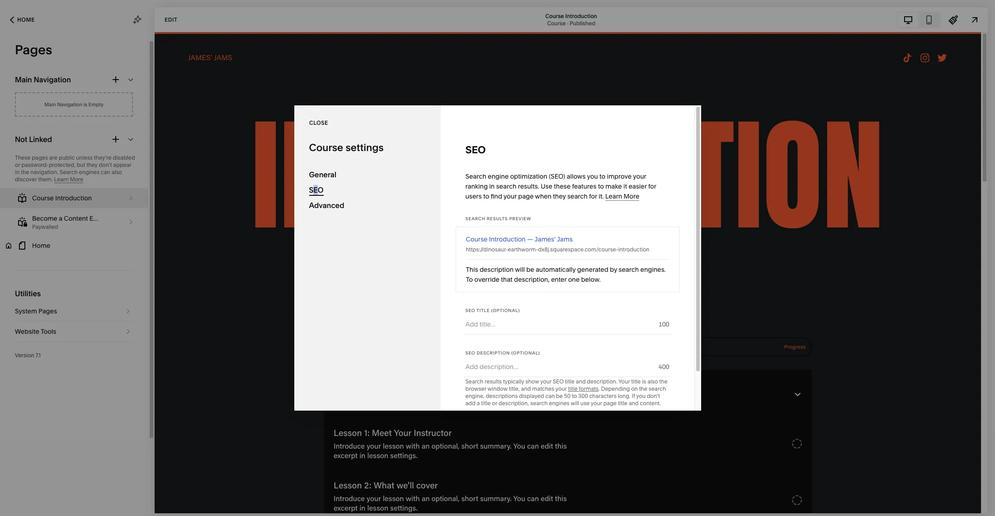 Task type: locate. For each thing, give the bounding box(es) containing it.
jams
[[557, 235, 573, 243]]

navigation
[[34, 75, 71, 84], [57, 101, 82, 108]]

main for main navigation is empty
[[44, 101, 56, 108]]

search up the ranking at the left
[[466, 172, 487, 180]]

introduction inside course introduction course · published
[[566, 12, 597, 19]]

are
[[49, 154, 57, 161]]

search down features
[[568, 192, 588, 200]]

1 horizontal spatial be
[[556, 393, 563, 399]]

0 horizontal spatial a
[[59, 214, 62, 222]]

introduction
[[619, 246, 650, 253]]

to
[[600, 172, 606, 180], [598, 182, 604, 190], [484, 192, 490, 200], [572, 393, 577, 399], [488, 500, 494, 508]]

learn down protected,
[[54, 176, 69, 183]]

introduction up content
[[55, 194, 92, 202]]

introduction inside course introduction — james' jams https://dinosaur-earthworm-dx8j.squarespace.com/course-introduction
[[489, 235, 526, 243]]

1 horizontal spatial learn more
[[606, 192, 640, 200]]

introduction inside 'button'
[[55, 194, 92, 202]]

2 vertical spatial and
[[629, 400, 639, 407]]

1 vertical spatial learn
[[606, 192, 623, 200]]

learn
[[54, 176, 69, 183], [606, 192, 623, 200]]

matches
[[532, 385, 555, 392]]

or inside . depending on the search engine, descriptions displayed can be 50 to 300 characters long. if you don't add a title or description, search engines will use your page title and content.
[[492, 400, 498, 407]]

seo
[[466, 144, 486, 156], [309, 185, 324, 195], [466, 308, 476, 313], [466, 351, 476, 356], [553, 378, 564, 385]]

the right the on
[[639, 385, 648, 392]]

main navigation
[[15, 75, 71, 84]]

(optional) right title
[[491, 308, 520, 313]]

1 horizontal spatial can
[[546, 393, 555, 399]]

empty
[[89, 101, 104, 108]]

a inside become a content expert paywalled
[[59, 214, 62, 222]]

will inside . depending on the search engine, descriptions displayed can be 50 to 300 characters long. if you don't add a title or description, search engines will use your page title and content.
[[571, 400, 579, 407]]

0 horizontal spatial engines
[[79, 169, 100, 176]]

learn down make
[[606, 192, 623, 200]]

they're
[[94, 154, 112, 161]]

engines down but
[[79, 169, 100, 176]]

this
[[466, 266, 478, 274]]

dialog
[[294, 105, 701, 411]]

description,
[[514, 275, 550, 284], [499, 400, 529, 407]]

title,
[[509, 385, 520, 392]]

home
[[17, 16, 35, 23], [32, 242, 50, 250]]

the down 400
[[660, 378, 668, 385]]

description, inside . depending on the search engine, descriptions displayed can be 50 to 300 characters long. if you don't add a title or description, search engines will use your page title and content.
[[499, 400, 529, 407]]

be inside this description will be automatically generated by search engines. to override that description, enter one below.
[[527, 266, 535, 274]]

can
[[101, 169, 110, 176], [546, 393, 555, 399]]

search left results
[[466, 216, 486, 221]]

upgrade
[[446, 500, 473, 508]]

system
[[15, 307, 37, 315]]

they down unless
[[87, 161, 98, 168]]

0 horizontal spatial introduction
[[55, 194, 92, 202]]

1 horizontal spatial is
[[642, 378, 647, 385]]

1 vertical spatial in
[[490, 182, 495, 190]]

learn more link for search
[[54, 176, 83, 183]]

also
[[112, 169, 122, 176], [648, 378, 658, 385]]

you right if
[[637, 393, 646, 399]]

tab list
[[898, 12, 940, 27]]

or down these
[[15, 161, 20, 168]]

1 horizontal spatial a
[[477, 400, 480, 407]]

page
[[518, 192, 534, 200], [604, 400, 617, 407]]

introduction up the earthworm- at the top right of page
[[489, 235, 526, 243]]

window
[[488, 385, 508, 392]]

0 vertical spatial they
[[87, 161, 98, 168]]

and up displayed
[[521, 385, 531, 392]]

1 horizontal spatial more
[[624, 192, 640, 200]]

0 vertical spatial main
[[15, 75, 32, 84]]

0 horizontal spatial learn more
[[54, 176, 83, 183]]

and inside . depending on the search engine, descriptions displayed can be 50 to 300 characters long. if you don't add a title or description, search engines will use your page title and content.
[[629, 400, 639, 407]]

the up the discover
[[21, 169, 29, 176]]

not
[[15, 135, 27, 144]]

of
[[546, 500, 552, 508]]

engines
[[79, 169, 100, 176], [549, 400, 570, 407]]

your left trial
[[371, 500, 384, 508]]

be
[[527, 266, 535, 274], [556, 393, 563, 399]]

a inside . depending on the search engine, descriptions displayed can be 50 to 300 characters long. if you don't add a title or description, search engines will use your page title and content.
[[477, 400, 480, 407]]

1 vertical spatial and
[[521, 385, 531, 392]]

linked
[[29, 135, 52, 144]]

a left content
[[59, 214, 62, 222]]

your down characters
[[591, 400, 602, 407]]

course for course introduction — james' jams https://dinosaur-earthworm-dx8j.squarespace.com/course-introduction
[[466, 235, 488, 243]]

learn more link down protected,
[[54, 176, 83, 183]]

general
[[309, 170, 337, 179]]

in
[[15, 169, 20, 176], [490, 182, 495, 190], [415, 500, 420, 508]]

1 horizontal spatial learn
[[606, 192, 623, 200]]

engines down 50
[[549, 400, 570, 407]]

or down "descriptions"
[[492, 400, 498, 407]]

ends
[[398, 500, 413, 508]]

page down characters
[[604, 400, 617, 407]]

1 horizontal spatial you
[[637, 393, 646, 399]]

engines inside . depending on the search engine, descriptions displayed can be 50 to 300 characters long. if you don't add a title or description, search engines will use your page title and content.
[[549, 400, 570, 407]]

description, down "descriptions"
[[499, 400, 529, 407]]

add a new page to the "main navigation" group image
[[111, 75, 121, 85]]

1 vertical spatial (optional)
[[512, 351, 540, 356]]

the inside search results typically show your seo title and description. your title is also the browser window title, and matches your
[[660, 378, 668, 385]]

learn more down protected,
[[54, 176, 83, 183]]

0 horizontal spatial they
[[87, 161, 98, 168]]

seo link
[[309, 182, 426, 198]]

in inside 'search engine optimization (seo) allows you to improve your ranking in search results. use these features to make it easier for users to find your page when they search for it.'
[[490, 182, 495, 190]]

to right 50
[[572, 393, 577, 399]]

results
[[485, 378, 502, 385]]

search inside search results typically show your seo title and description. your title is also the browser window title, and matches your
[[466, 378, 484, 385]]

0 horizontal spatial can
[[101, 169, 110, 176]]

0 vertical spatial or
[[15, 161, 20, 168]]

navigation.
[[30, 169, 58, 176]]

0 vertical spatial also
[[112, 169, 122, 176]]

1 vertical spatial can
[[546, 393, 555, 399]]

will down the earthworm- at the top right of page
[[515, 266, 525, 274]]

search inside 'search engine optimization (seo) allows you to improve your ranking in search results. use these features to make it easier for users to find your page when they search for it.'
[[466, 172, 487, 180]]

1 vertical spatial your
[[371, 500, 384, 508]]

descriptions
[[486, 393, 518, 399]]

1 vertical spatial navigation
[[57, 101, 82, 108]]

1 horizontal spatial also
[[648, 378, 658, 385]]

search inside these pages are public unless they're disabled or password-protected, but they don't appear in the navigation. search engines can also discover them.
[[60, 169, 78, 176]]

0 horizontal spatial in
[[15, 169, 20, 176]]

learn more down it at the top right
[[606, 192, 640, 200]]

use
[[581, 400, 590, 407]]

1 horizontal spatial will
[[571, 400, 579, 407]]

the
[[21, 169, 29, 176], [660, 378, 668, 385], [639, 385, 648, 392], [507, 500, 517, 508]]

seo down 400 text box
[[553, 378, 564, 385]]

1 horizontal spatial in
[[415, 500, 420, 508]]

0 vertical spatial in
[[15, 169, 20, 176]]

be down the earthworm- at the top right of page
[[527, 266, 535, 274]]

1 vertical spatial engines
[[549, 400, 570, 407]]

it.
[[599, 192, 604, 200]]

typically
[[503, 378, 524, 385]]

learn more
[[54, 176, 83, 183], [606, 192, 640, 200]]

0 horizontal spatial and
[[521, 385, 531, 392]]

seo description (optional)
[[466, 351, 540, 356]]

you up features
[[587, 172, 598, 180]]

this description will be automatically generated by search engines. to override that description, enter one below.
[[466, 266, 666, 284]]

1 vertical spatial will
[[571, 400, 579, 407]]

search
[[496, 182, 517, 190], [568, 192, 588, 200], [619, 266, 639, 274], [649, 385, 666, 392], [531, 400, 548, 407]]

0 horizontal spatial learn more link
[[54, 176, 83, 183]]

1 vertical spatial introduction
[[55, 194, 92, 202]]

find
[[491, 192, 502, 200]]

0 horizontal spatial don't
[[99, 161, 112, 168]]

home button
[[0, 10, 45, 30], [0, 236, 148, 256]]

0 vertical spatial is
[[84, 101, 87, 108]]

1 vertical spatial main
[[44, 101, 56, 108]]

to up it.
[[598, 182, 604, 190]]

(optional) up show
[[512, 351, 540, 356]]

in up the discover
[[15, 169, 20, 176]]

seo down "general"
[[309, 185, 324, 195]]

0 vertical spatial you
[[587, 172, 598, 180]]

engines inside these pages are public unless they're disabled or password-protected, but they don't appear in the navigation. search engines can also discover them.
[[79, 169, 100, 176]]

search
[[60, 169, 78, 176], [466, 172, 487, 180], [466, 216, 486, 221], [466, 378, 484, 385]]

1 vertical spatial is
[[642, 378, 647, 385]]

0 vertical spatial page
[[518, 192, 534, 200]]

2 horizontal spatial in
[[490, 182, 495, 190]]

more down the easier
[[624, 192, 640, 200]]

earthworm-
[[508, 246, 538, 253]]

learn more link down it at the top right
[[606, 192, 640, 201]]

displayed
[[519, 393, 544, 399]]

close button
[[309, 115, 328, 131]]

search up "browser"
[[466, 378, 484, 385]]

navigation for main navigation
[[34, 75, 71, 84]]

0 horizontal spatial also
[[112, 169, 122, 176]]

0 horizontal spatial for
[[589, 192, 597, 200]]

0 horizontal spatial be
[[527, 266, 535, 274]]

1 vertical spatial more
[[624, 192, 640, 200]]

don't down they're
[[99, 161, 112, 168]]

pages up tools
[[39, 307, 57, 315]]

1 vertical spatial a
[[477, 400, 480, 407]]

the inside . depending on the search engine, descriptions displayed can be 50 to 300 characters long. if you don't add a title or description, search engines will use your page title and content.
[[639, 385, 648, 392]]

if
[[632, 393, 635, 399]]

can down matches
[[546, 393, 555, 399]]

1 horizontal spatial your
[[619, 378, 630, 385]]

main
[[15, 75, 32, 84], [44, 101, 56, 108]]

a
[[59, 214, 62, 222], [477, 400, 480, 407]]

main navigation is empty
[[44, 101, 104, 108]]

1 vertical spatial for
[[589, 192, 597, 200]]

0 vertical spatial home button
[[0, 10, 45, 30]]

0 vertical spatial don't
[[99, 161, 112, 168]]

introduction up 'published'
[[566, 12, 597, 19]]

also inside these pages are public unless they're disabled or password-protected, but they don't appear in the navigation. search engines can also discover them.
[[112, 169, 122, 176]]

for right the easier
[[649, 182, 657, 190]]

or inside these pages are public unless they're disabled or password-protected, but they don't appear in the navigation. search engines can also discover them.
[[15, 161, 20, 168]]

improve
[[607, 172, 632, 180]]

will left 'use'
[[571, 400, 579, 407]]

0 vertical spatial will
[[515, 266, 525, 274]]

course inside 'button'
[[32, 194, 54, 202]]

generated
[[578, 266, 609, 274]]

in up find
[[490, 182, 495, 190]]

out
[[535, 500, 545, 508]]

search results typically show your seo title and description. your title is also the browser window title, and matches your
[[466, 378, 668, 392]]

introduction for course introduction
[[55, 194, 92, 202]]

1 vertical spatial page
[[604, 400, 617, 407]]

dialog containing course settings
[[294, 105, 701, 411]]

don't inside . depending on the search engine, descriptions displayed can be 50 to 300 characters long. if you don't add a title or description, search engines will use your page title and content.
[[647, 393, 660, 399]]

1 horizontal spatial main
[[44, 101, 56, 108]]

0 vertical spatial your
[[619, 378, 630, 385]]

to left "get"
[[488, 500, 494, 508]]

don't up content.
[[647, 393, 660, 399]]

0 vertical spatial engines
[[79, 169, 100, 176]]

course inside course introduction — james' jams https://dinosaur-earthworm-dx8j.squarespace.com/course-introduction
[[466, 235, 488, 243]]

search down protected,
[[60, 169, 78, 176]]

1 vertical spatial don't
[[647, 393, 660, 399]]

0 vertical spatial more
[[70, 176, 83, 183]]

2 horizontal spatial introduction
[[566, 12, 597, 19]]

1 horizontal spatial and
[[576, 378, 586, 385]]

disabled
[[113, 154, 135, 161]]

users
[[466, 192, 482, 200]]

1 horizontal spatial engines
[[549, 400, 570, 407]]

can down they're
[[101, 169, 110, 176]]

in left 14
[[415, 500, 420, 508]]

0 vertical spatial learn more link
[[54, 176, 83, 183]]

also inside search results typically show your seo title and description. your title is also the browser window title, and matches your
[[648, 378, 658, 385]]

1 horizontal spatial don't
[[647, 393, 660, 399]]

add
[[466, 400, 476, 407]]

0 horizontal spatial or
[[15, 161, 20, 168]]

make
[[606, 182, 622, 190]]

1 horizontal spatial they
[[553, 192, 566, 200]]

version
[[15, 352, 34, 359]]

is up content.
[[642, 378, 647, 385]]

2 home button from the top
[[0, 236, 148, 256]]

0 vertical spatial navigation
[[34, 75, 71, 84]]

title
[[565, 378, 575, 385], [632, 378, 641, 385], [568, 385, 578, 392], [481, 400, 491, 407], [618, 400, 628, 407]]

a right add
[[477, 400, 480, 407]]

1 vertical spatial pages
[[39, 307, 57, 315]]

seo title (optional)
[[466, 308, 520, 313]]

and down if
[[629, 400, 639, 407]]

course introduction course · published
[[546, 12, 597, 26]]

1 horizontal spatial or
[[492, 400, 498, 407]]

course settings
[[309, 142, 384, 154]]

pages
[[32, 154, 48, 161]]

course introduction — james' jams https://dinosaur-earthworm-dx8j.squarespace.com/course-introduction
[[466, 235, 650, 253]]

1 vertical spatial description,
[[499, 400, 529, 407]]

7.1
[[36, 352, 41, 359]]

your up the easier
[[633, 172, 647, 180]]

0 vertical spatial (optional)
[[491, 308, 520, 313]]

navigation up main navigation is empty
[[34, 75, 71, 84]]

page down results. on the right
[[518, 192, 534, 200]]

seo left title
[[466, 308, 476, 313]]

your
[[633, 172, 647, 180], [504, 192, 517, 200], [541, 378, 552, 385], [556, 385, 567, 392], [591, 400, 602, 407], [554, 500, 567, 508]]

description, right that
[[514, 275, 550, 284]]

0 horizontal spatial main
[[15, 75, 32, 84]]

1 vertical spatial also
[[648, 378, 658, 385]]

and up 'title formats'
[[576, 378, 586, 385]]

0 vertical spatial a
[[59, 214, 62, 222]]

they down these
[[553, 192, 566, 200]]

1 vertical spatial home button
[[0, 236, 148, 256]]

navigation left empty
[[57, 101, 82, 108]]

most
[[518, 500, 534, 508]]

is left empty
[[84, 101, 87, 108]]

your right of
[[554, 500, 567, 508]]

0 horizontal spatial page
[[518, 192, 534, 200]]

1 vertical spatial or
[[492, 400, 498, 407]]

your up depending at the bottom
[[619, 378, 630, 385]]

also up content.
[[648, 378, 658, 385]]

course for course settings
[[309, 142, 343, 154]]

be left 50
[[556, 393, 563, 399]]

learn inside dialog
[[606, 192, 623, 200]]

that
[[501, 275, 513, 284]]

more down but
[[70, 176, 83, 183]]

you inside . depending on the search engine, descriptions displayed can be 50 to 300 characters long. if you don't add a title or description, search engines will use your page title and content.
[[637, 393, 646, 399]]

1 vertical spatial they
[[553, 192, 566, 200]]

for left it.
[[589, 192, 597, 200]]

pages up "main navigation"
[[15, 42, 52, 57]]

0 vertical spatial and
[[576, 378, 586, 385]]

and
[[576, 378, 586, 385], [521, 385, 531, 392], [629, 400, 639, 407]]

be inside . depending on the search engine, descriptions displayed can be 50 to 300 characters long. if you don't add a title or description, search engines will use your page title and content.
[[556, 393, 563, 399]]

2 vertical spatial introduction
[[489, 235, 526, 243]]

for
[[649, 182, 657, 190], [589, 192, 597, 200]]

0 vertical spatial description,
[[514, 275, 550, 284]]

0 vertical spatial introduction
[[566, 12, 597, 19]]

0 vertical spatial be
[[527, 266, 535, 274]]

0 horizontal spatial your
[[371, 500, 384, 508]]

course
[[546, 12, 564, 19], [547, 20, 566, 26], [309, 142, 343, 154], [32, 194, 54, 202], [466, 235, 488, 243]]

results.
[[518, 182, 540, 190]]

0 vertical spatial can
[[101, 169, 110, 176]]

also down appear
[[112, 169, 122, 176]]

search right by on the bottom right
[[619, 266, 639, 274]]

learn more link
[[54, 176, 83, 183], [606, 192, 640, 201]]

1 horizontal spatial learn more link
[[606, 192, 640, 201]]

0 vertical spatial for
[[649, 182, 657, 190]]

1 horizontal spatial introduction
[[489, 235, 526, 243]]

1 vertical spatial you
[[637, 393, 646, 399]]

1 vertical spatial be
[[556, 393, 563, 399]]

your up 50
[[556, 385, 567, 392]]



Task type: vqa. For each thing, say whether or not it's contained in the screenshot.
2nd 'Home' "button" from the bottom of the page
yes



Task type: describe. For each thing, give the bounding box(es) containing it.
description
[[480, 266, 514, 274]]

published
[[570, 20, 596, 26]]

seo left description
[[466, 351, 476, 356]]

0 horizontal spatial more
[[70, 176, 83, 183]]

these
[[15, 154, 31, 161]]

search down engine
[[496, 182, 517, 190]]

they inside these pages are public unless they're disabled or password-protected, but they don't appear in the navigation. search engines can also discover them.
[[87, 161, 98, 168]]

learn more link for make
[[606, 192, 640, 201]]

course for course introduction
[[32, 194, 54, 202]]

search engine optimization (seo) allows you to improve your ranking in search results. use these features to make it easier for users to find your page when they search for it.
[[466, 172, 657, 200]]

now
[[474, 500, 487, 508]]

override
[[475, 275, 500, 284]]

search inside this description will be automatically generated by search engines. to override that description, enter one below.
[[619, 266, 639, 274]]

search for search results typically show your seo title and description. your title is also the browser window title, and matches your
[[466, 378, 484, 385]]

1 vertical spatial learn more
[[606, 192, 640, 200]]

close
[[309, 119, 328, 126]]

.
[[599, 385, 600, 392]]

become
[[32, 214, 57, 222]]

days.
[[429, 500, 445, 508]]

but
[[77, 161, 85, 168]]

protected,
[[49, 161, 75, 168]]

james'
[[535, 235, 556, 243]]

100
[[659, 320, 670, 328]]

characters
[[590, 393, 617, 399]]

(optional) for seo description (optional)
[[512, 351, 540, 356]]

pages inside button
[[39, 307, 57, 315]]

search up content.
[[649, 385, 666, 392]]

public
[[59, 154, 75, 161]]

(seo)
[[549, 172, 565, 180]]

by
[[610, 266, 617, 274]]

400
[[659, 363, 670, 371]]

get
[[496, 500, 506, 508]]

general link
[[309, 167, 426, 182]]

automatically
[[536, 266, 576, 274]]

below.
[[581, 275, 601, 284]]

description.
[[587, 378, 618, 385]]

content.
[[640, 400, 661, 407]]

navigation for main navigation is empty
[[57, 101, 82, 108]]

edit
[[165, 16, 178, 23]]

0 vertical spatial home
[[17, 16, 35, 23]]

100 text field
[[466, 319, 654, 329]]

engines.
[[641, 266, 666, 274]]

your up matches
[[541, 378, 552, 385]]

version 7.1
[[15, 352, 41, 359]]

system pages
[[15, 307, 57, 315]]

can inside these pages are public unless they're disabled or password-protected, but they don't appear in the navigation. search engines can also discover them.
[[101, 169, 110, 176]]

engine
[[488, 172, 509, 180]]

the inside these pages are public unless they're disabled or password-protected, but they don't appear in the navigation. search engines can also discover them.
[[21, 169, 29, 176]]

appear
[[113, 161, 132, 168]]

they inside 'search engine optimization (seo) allows you to improve your ranking in search results. use these features to make it easier for users to find your page when they search for it.'
[[553, 192, 566, 200]]

·
[[567, 20, 569, 26]]

search down displayed
[[531, 400, 548, 407]]

password-
[[21, 161, 49, 168]]

show
[[526, 378, 539, 385]]

more inside dialog
[[624, 192, 640, 200]]

description, inside this description will be automatically generated by search engines. to override that description, enter one below.
[[514, 275, 550, 284]]

tools
[[41, 328, 56, 336]]

you inside 'search engine optimization (seo) allows you to improve your ranking in search results. use these features to make it easier for users to find your page when they search for it.'
[[587, 172, 598, 180]]

enter
[[551, 275, 567, 284]]

your inside . depending on the search engine, descriptions displayed can be 50 to 300 characters long. if you don't add a title or description, search engines will use your page title and content.
[[591, 400, 602, 407]]

1 horizontal spatial for
[[649, 182, 657, 190]]

become a content expert paywalled
[[32, 214, 109, 230]]

course for course introduction course · published
[[546, 12, 564, 19]]

. depending on the search engine, descriptions displayed can be 50 to 300 characters long. if you don't add a title or description, search engines will use your page title and content.
[[466, 385, 666, 407]]

results
[[487, 216, 508, 221]]

your inside search results typically show your seo title and description. your title is also the browser window title, and matches your
[[619, 378, 630, 385]]

introduction for course introduction — james' jams https://dinosaur-earthworm-dx8j.squarespace.com/course-introduction
[[489, 235, 526, 243]]

title
[[477, 308, 490, 313]]

search for search engine optimization (seo) allows you to improve your ranking in search results. use these features to make it easier for users to find your page when they search for it.
[[466, 172, 487, 180]]

these
[[554, 182, 571, 190]]

seo up the ranking at the left
[[466, 144, 486, 156]]

search results preview
[[466, 216, 531, 221]]

optimization
[[510, 172, 548, 180]]

edit button
[[159, 11, 183, 28]]

300
[[579, 393, 588, 399]]

50
[[564, 393, 571, 399]]

allows
[[567, 172, 586, 180]]

preview
[[510, 216, 531, 221]]

to left find
[[484, 192, 490, 200]]

0 vertical spatial pages
[[15, 42, 52, 57]]

0 vertical spatial learn
[[54, 176, 69, 183]]

(optional) for seo title (optional)
[[491, 308, 520, 313]]

page inside . depending on the search engine, descriptions displayed can be 50 to 300 characters long. if you don't add a title or description, search engines will use your page title and content.
[[604, 400, 617, 407]]

to inside . depending on the search engine, descriptions displayed can be 50 to 300 characters long. if you don't add a title or description, search engines will use your page title and content.
[[572, 393, 577, 399]]

title formats
[[568, 385, 599, 392]]

will inside this description will be automatically generated by search engines. to override that description, enter one below.
[[515, 266, 525, 274]]

long.
[[618, 393, 631, 399]]

https://dinosaur-
[[466, 246, 508, 253]]

website tools
[[15, 328, 56, 336]]

in inside these pages are public unless they're disabled or password-protected, but they don't appear in the navigation. search engines can also discover them.
[[15, 169, 20, 176]]

—
[[527, 235, 534, 243]]

introduction for course introduction course · published
[[566, 12, 597, 19]]

page inside 'search engine optimization (seo) allows you to improve your ranking in search results. use these features to make it easier for users to find your page when they search for it.'
[[518, 192, 534, 200]]

the right "get"
[[507, 500, 517, 508]]

trial
[[386, 500, 397, 508]]

add a new page to the "not linked" navigation group image
[[111, 134, 121, 144]]

expert
[[89, 214, 109, 222]]

these pages are public unless they're disabled or password-protected, but they don't appear in the navigation. search engines can also discover them.
[[15, 154, 135, 183]]

0 horizontal spatial is
[[84, 101, 87, 108]]

not linked
[[15, 135, 52, 144]]

paywalled
[[32, 223, 58, 230]]

content
[[64, 214, 88, 222]]

use
[[541, 182, 553, 190]]

easier
[[629, 182, 647, 190]]

to left improve
[[600, 172, 606, 180]]

when
[[535, 192, 552, 200]]

1 vertical spatial home
[[32, 242, 50, 250]]

title formats link
[[568, 385, 599, 392]]

your right find
[[504, 192, 517, 200]]

don't inside these pages are public unless they're disabled or password-protected, but they don't appear in the navigation. search engines can also discover them.
[[99, 161, 112, 168]]

main for main navigation
[[15, 75, 32, 84]]

course introduction button
[[0, 188, 148, 208]]

seo inside search results typically show your seo title and description. your title is also the browser window title, and matches your
[[553, 378, 564, 385]]

2 vertical spatial in
[[415, 500, 420, 508]]

it
[[624, 182, 627, 190]]

search for search results preview
[[466, 216, 486, 221]]

website tools button
[[15, 322, 133, 342]]

400 text field
[[466, 362, 654, 372]]

one
[[568, 275, 580, 284]]

can inside . depending on the search engine, descriptions displayed can be 50 to 300 characters long. if you don't add a title or description, search engines will use your page title and content.
[[546, 393, 555, 399]]

settings
[[346, 142, 384, 154]]

discover
[[15, 176, 37, 183]]

to
[[466, 275, 473, 284]]

system pages button
[[15, 301, 133, 321]]

is inside search results typically show your seo title and description. your title is also the browser window title, and matches your
[[642, 378, 647, 385]]

14
[[422, 500, 428, 508]]

ranking
[[466, 182, 488, 190]]

formats
[[579, 385, 599, 392]]

website
[[15, 328, 39, 336]]

0 vertical spatial learn more
[[54, 176, 83, 183]]

1 home button from the top
[[0, 10, 45, 30]]



